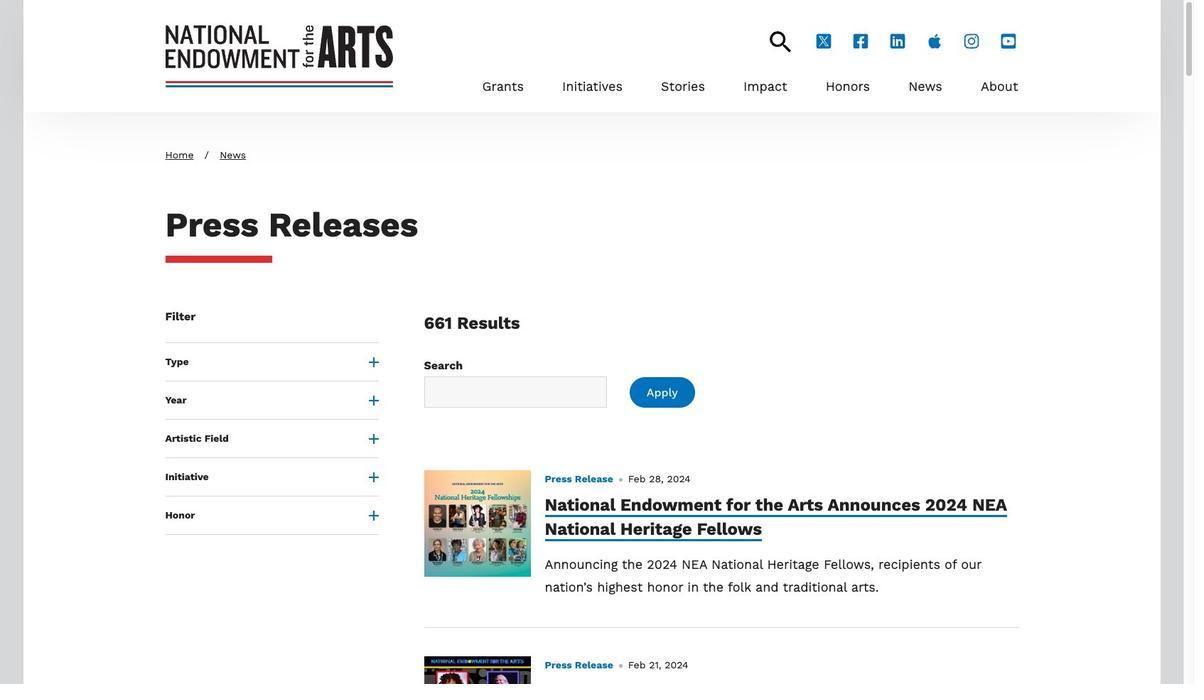 Task type: describe. For each thing, give the bounding box(es) containing it.
national endowment for the arts logo image
[[165, 25, 393, 87]]

3 menu item from the left
[[661, 75, 705, 98]]

2 menu item from the left
[[563, 75, 623, 98]]

collage of the 2024 nea jazz masters image
[[424, 657, 531, 685]]



Task type: locate. For each thing, give the bounding box(es) containing it.
6 menu item from the left
[[909, 75, 943, 98]]

None text field
[[424, 377, 607, 408]]

5 menu item from the left
[[826, 75, 870, 98]]

1 menu item from the left
[[483, 75, 524, 98]]

menu bar
[[483, 53, 1019, 98]]

4 menu item from the left
[[744, 75, 788, 98]]

7 menu item from the left
[[981, 75, 1019, 98]]

menu item
[[483, 75, 524, 98], [563, 75, 623, 98], [661, 75, 705, 98], [744, 75, 788, 98], [826, 75, 870, 98], [909, 75, 943, 98], [981, 75, 1019, 98]]

None submit
[[630, 378, 695, 408]]

collage of 10 artists announcing the 2024 nea national heritage fellowships image
[[424, 471, 531, 578]]



Task type: vqa. For each thing, say whether or not it's contained in the screenshot.
Several Medals Laid Out On A Table. image
no



